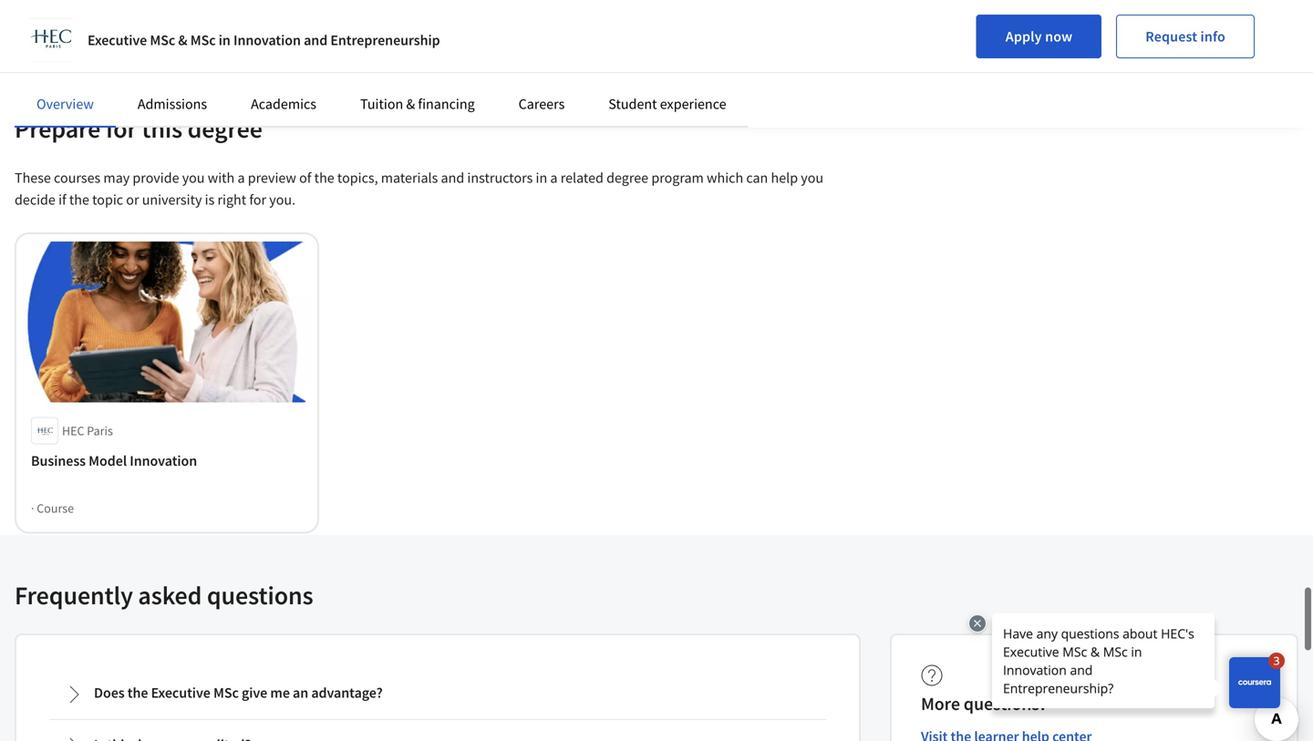Task type: describe. For each thing, give the bounding box(es) containing it.
more questions?
[[921, 693, 1048, 716]]

0 horizontal spatial for
[[106, 113, 137, 145]]

with
[[208, 169, 235, 187]]

student experience
[[609, 95, 727, 113]]

instructors
[[467, 169, 533, 187]]

topics,
[[337, 169, 378, 187]]

apply now button
[[977, 15, 1102, 58]]

topic
[[92, 191, 123, 209]]

related
[[561, 169, 604, 187]]

this
[[142, 113, 183, 145]]

collapsed list
[[46, 665, 830, 742]]

university
[[142, 191, 202, 209]]

right
[[218, 191, 246, 209]]

request info
[[1146, 27, 1226, 46]]

apply
[[1006, 27, 1043, 46]]

provide
[[133, 169, 179, 187]]

is
[[205, 191, 215, 209]]

admissions link
[[138, 95, 207, 113]]

0 horizontal spatial &
[[178, 31, 188, 49]]

request
[[1146, 27, 1198, 46]]

0 vertical spatial in
[[219, 31, 231, 49]]

frequently asked questions
[[15, 580, 313, 612]]

executive inside dropdown button
[[151, 684, 211, 703]]

0 horizontal spatial executive
[[88, 31, 147, 49]]

prepare
[[15, 113, 101, 145]]

tuition
[[360, 95, 403, 113]]

tuition & financing
[[360, 95, 475, 113]]

now
[[1046, 27, 1073, 46]]

0 vertical spatial the
[[314, 169, 335, 187]]

course
[[37, 501, 74, 517]]

1 you from the left
[[182, 169, 205, 187]]

student experience link
[[609, 95, 727, 113]]

materials
[[381, 169, 438, 187]]

info
[[1201, 27, 1226, 46]]

·
[[31, 501, 34, 517]]

student
[[609, 95, 657, 113]]

the inside dropdown button
[[127, 684, 148, 703]]

does the executive msc give me an advantage? button
[[50, 670, 826, 719]]

you.
[[269, 191, 296, 209]]

does the executive msc give me an advantage?
[[94, 684, 383, 703]]

program
[[652, 169, 704, 187]]

prepare for this degree
[[15, 113, 263, 145]]

1 vertical spatial &
[[406, 95, 415, 113]]

does
[[94, 684, 125, 703]]

0 horizontal spatial degree
[[188, 113, 263, 145]]



Task type: locate. For each thing, give the bounding box(es) containing it.
degree
[[188, 113, 263, 145], [607, 169, 649, 187]]

1 vertical spatial degree
[[607, 169, 649, 187]]

these courses may provide you with a preview of the topics, materials and instructors in a related degree program which can help you decide if the topic or university is right for you.
[[15, 169, 824, 209]]

in
[[219, 31, 231, 49], [536, 169, 548, 187]]

questions
[[207, 580, 313, 612]]

innovation up academics link at the left top of page
[[234, 31, 301, 49]]

business model innovation
[[31, 452, 197, 470]]

1 horizontal spatial &
[[406, 95, 415, 113]]

0 vertical spatial executive
[[88, 31, 147, 49]]

1 horizontal spatial for
[[249, 191, 266, 209]]

msc
[[150, 31, 175, 49], [190, 31, 216, 49], [213, 684, 239, 703]]

msc for executive
[[213, 684, 239, 703]]

overview
[[36, 95, 94, 113]]

&
[[178, 31, 188, 49], [406, 95, 415, 113]]

1 horizontal spatial degree
[[607, 169, 649, 187]]

· course
[[31, 501, 74, 517]]

courses
[[54, 169, 101, 187]]

0 vertical spatial for
[[106, 113, 137, 145]]

decide
[[15, 191, 56, 209]]

and inside these courses may provide you with a preview of the topics, materials and instructors in a related degree program which can help you decide if the topic or university is right for you.
[[441, 169, 465, 187]]

msc inside dropdown button
[[213, 684, 239, 703]]

degree right related
[[607, 169, 649, 187]]

you right help
[[801, 169, 824, 187]]

1 horizontal spatial innovation
[[234, 31, 301, 49]]

1 horizontal spatial executive
[[151, 684, 211, 703]]

2 vertical spatial the
[[127, 684, 148, 703]]

tuition & financing link
[[360, 95, 475, 113]]

1 a from the left
[[238, 169, 245, 187]]

innovation right model
[[130, 452, 197, 470]]

1 horizontal spatial you
[[801, 169, 824, 187]]

me
[[270, 684, 290, 703]]

executive
[[88, 31, 147, 49], [151, 684, 211, 703]]

hec paris
[[62, 423, 113, 439]]

1 vertical spatial in
[[536, 169, 548, 187]]

1 horizontal spatial and
[[441, 169, 465, 187]]

1 horizontal spatial in
[[536, 169, 548, 187]]

for
[[106, 113, 137, 145], [249, 191, 266, 209]]

give
[[242, 684, 268, 703]]

1 vertical spatial for
[[249, 191, 266, 209]]

hec
[[62, 423, 84, 439]]

a
[[238, 169, 245, 187], [551, 169, 558, 187]]

for left you. on the top left of page
[[249, 191, 266, 209]]

& right tuition
[[406, 95, 415, 113]]

a left related
[[551, 169, 558, 187]]

advantage?
[[311, 684, 383, 703]]

innovation
[[234, 31, 301, 49], [130, 452, 197, 470]]

admissions
[[138, 95, 207, 113]]

and
[[304, 31, 328, 49], [441, 169, 465, 187]]

asked
[[138, 580, 202, 612]]

0 horizontal spatial innovation
[[130, 452, 197, 470]]

a right with
[[238, 169, 245, 187]]

careers
[[519, 95, 565, 113]]

overview link
[[36, 95, 94, 113]]

2 horizontal spatial the
[[314, 169, 335, 187]]

the right does
[[127, 684, 148, 703]]

executive right hec paris logo
[[88, 31, 147, 49]]

academics link
[[251, 95, 317, 113]]

preview
[[248, 169, 296, 187]]

0 horizontal spatial you
[[182, 169, 205, 187]]

the right of
[[314, 169, 335, 187]]

of
[[299, 169, 312, 187]]

in inside these courses may provide you with a preview of the topics, materials and instructors in a related degree program which can help you decide if the topic or university is right for you.
[[536, 169, 548, 187]]

you left with
[[182, 169, 205, 187]]

business
[[31, 452, 86, 470]]

0 horizontal spatial in
[[219, 31, 231, 49]]

can
[[747, 169, 768, 187]]

more
[[921, 693, 961, 716]]

1 vertical spatial the
[[69, 191, 89, 209]]

an
[[293, 684, 309, 703]]

if
[[58, 191, 66, 209]]

and right materials on the top of the page
[[441, 169, 465, 187]]

degree inside these courses may provide you with a preview of the topics, materials and instructors in a related degree program which can help you decide if the topic or university is right for you.
[[607, 169, 649, 187]]

0 horizontal spatial a
[[238, 169, 245, 187]]

executive msc & msc in innovation and entrepreneurship
[[88, 31, 440, 49]]

hec paris logo image
[[29, 18, 73, 62]]

request info button
[[1117, 15, 1255, 58]]

paris
[[87, 423, 113, 439]]

for left this
[[106, 113, 137, 145]]

0 vertical spatial degree
[[188, 113, 263, 145]]

the
[[314, 169, 335, 187], [69, 191, 89, 209], [127, 684, 148, 703]]

careers link
[[519, 95, 565, 113]]

1 vertical spatial innovation
[[130, 452, 197, 470]]

help
[[771, 169, 798, 187]]

apply now
[[1006, 27, 1073, 46]]

frequently
[[15, 580, 133, 612]]

0 horizontal spatial the
[[69, 191, 89, 209]]

entrepreneurship
[[331, 31, 440, 49]]

and left entrepreneurship
[[304, 31, 328, 49]]

experience
[[660, 95, 727, 113]]

may
[[103, 169, 130, 187]]

2 you from the left
[[801, 169, 824, 187]]

financing
[[418, 95, 475, 113]]

msc for &
[[190, 31, 216, 49]]

executive right does
[[151, 684, 211, 703]]

model
[[89, 452, 127, 470]]

0 vertical spatial and
[[304, 31, 328, 49]]

1 vertical spatial executive
[[151, 684, 211, 703]]

academics
[[251, 95, 317, 113]]

or
[[126, 191, 139, 209]]

2 a from the left
[[551, 169, 558, 187]]

1 horizontal spatial the
[[127, 684, 148, 703]]

for inside these courses may provide you with a preview of the topics, materials and instructors in a related degree program which can help you decide if the topic or university is right for you.
[[249, 191, 266, 209]]

0 horizontal spatial and
[[304, 31, 328, 49]]

1 vertical spatial and
[[441, 169, 465, 187]]

the right 'if'
[[69, 191, 89, 209]]

0 vertical spatial &
[[178, 31, 188, 49]]

0 vertical spatial innovation
[[234, 31, 301, 49]]

1 horizontal spatial a
[[551, 169, 558, 187]]

you
[[182, 169, 205, 187], [801, 169, 824, 187]]

business model innovation link
[[31, 452, 303, 470]]

which
[[707, 169, 744, 187]]

these
[[15, 169, 51, 187]]

degree up with
[[188, 113, 263, 145]]

& up admissions link
[[178, 31, 188, 49]]

questions?
[[964, 693, 1048, 716]]



Task type: vqa. For each thing, say whether or not it's contained in the screenshot.
in
yes



